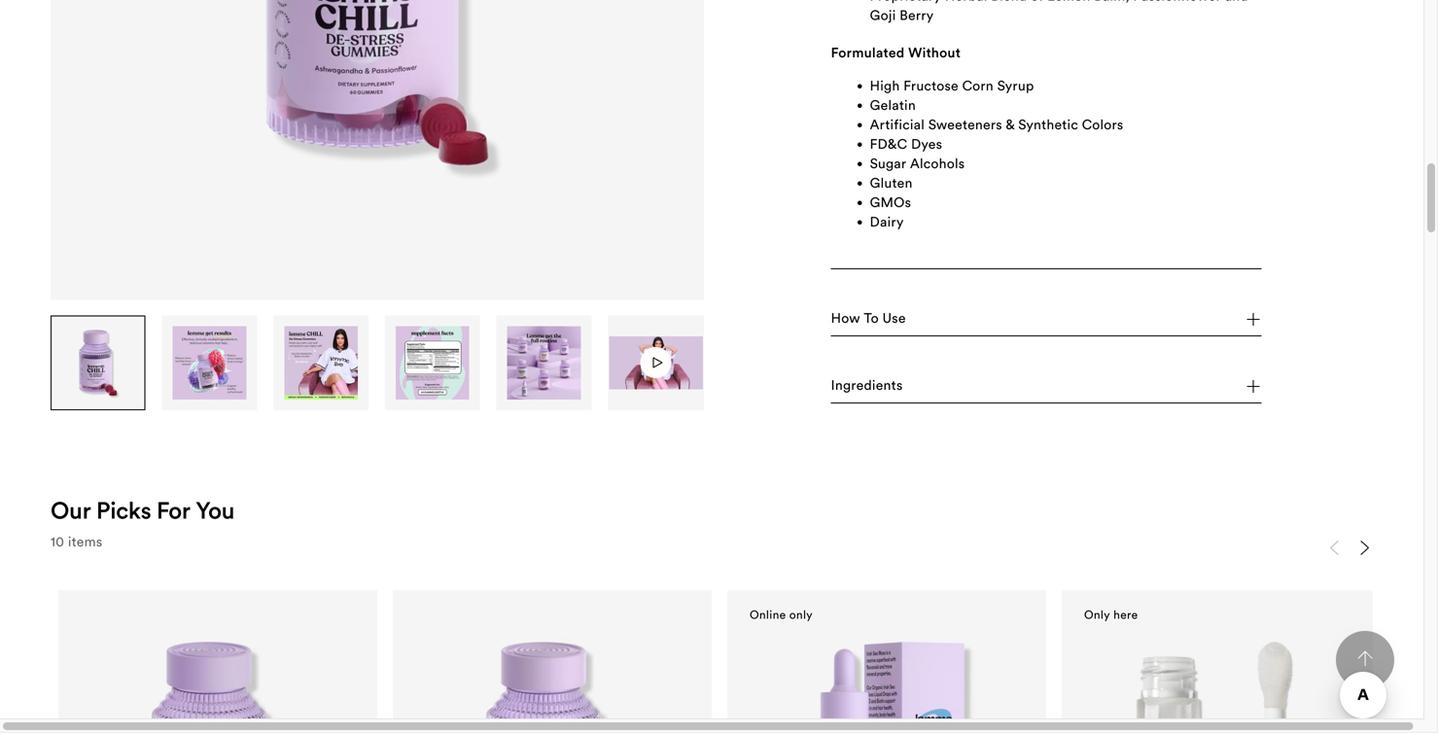 Task type: vqa. For each thing, say whether or not it's contained in the screenshot.
Previous slide IMAGE
yes



Task type: describe. For each thing, give the bounding box(es) containing it.
goji
[[870, 6, 896, 24]]

any
[[915, 420, 938, 438]]

formulated without
[[831, 44, 961, 61]]

lemme chill: de-stress gummies #6 image
[[609, 337, 703, 389]]

online
[[750, 607, 786, 622]]

medical
[[1141, 401, 1191, 418]]

down
[[1158, 368, 1193, 385]]

nursing,
[[1042, 401, 1093, 418]]

be
[[1114, 440, 1129, 457]]

blend
[[991, 0, 1027, 4]]

medication,
[[941, 420, 1016, 438]]

lemme chill: de-stress gummies #5 image
[[507, 326, 581, 400]]

children.
[[964, 440, 1020, 457]]

gummies
[[1024, 440, 1084, 457]]

of inside proprietary herbal blend of lemon balm, passionflower and goji berry
[[1031, 0, 1044, 4]]

1 vertical spatial a
[[1130, 401, 1138, 418]]

use
[[883, 309, 906, 327]]

proprietary herbal blend of lemon balm, passionflower and goji berry
[[870, 0, 1249, 24]]

0 vertical spatial are
[[953, 401, 973, 418]]

ingredients
[[831, 376, 903, 394]]

lemme sea moss: irish sea moss beauty liquid drops image
[[759, 629, 1014, 733]]

fructose
[[904, 77, 959, 94]]

if
[[914, 401, 923, 418]]

gmos
[[870, 193, 911, 211]]

1 / 6 group
[[51, 315, 147, 410]]

3 / 6 group
[[274, 315, 370, 410]]

precautions:
[[831, 401, 910, 418]]

adults take two gummies twice a day to dial things down and chill.*
[[831, 368, 1260, 385]]

0 vertical spatial a
[[1034, 368, 1041, 385]]

alcohols
[[910, 155, 965, 172]]

sugar
[[870, 155, 907, 172]]

things
[[1115, 368, 1154, 385]]

can
[[1087, 440, 1110, 457]]

our picks for you 10 items
[[51, 495, 235, 550]]

keep
[[831, 440, 864, 457]]

lemme chill: de-stress gummies #4 image
[[396, 326, 469, 400]]

lemme chill: de-stress gummies #2 image
[[173, 326, 246, 400]]

and inside proprietary herbal blend of lemon balm, passionflower and goji berry
[[1225, 0, 1249, 4]]

synthetic
[[1018, 116, 1078, 133]]

items
[[68, 533, 103, 550]]

without
[[908, 44, 961, 61]]

6 / 6 group
[[608, 315, 704, 410]]

only
[[1084, 607, 1110, 622]]

previous slide image
[[1326, 540, 1342, 556]]

day
[[1045, 368, 1068, 385]]

hazard.
[[1198, 440, 1245, 457]]

physician
[[1102, 420, 1162, 438]]

sweeteners
[[928, 116, 1002, 133]]

twice
[[995, 368, 1030, 385]]

high fructose corn syrup gelatin artificial sweeteners & synthetic colors fd&c dyes sugar alcohols gluten gmos dairy
[[870, 77, 1124, 230]]

next slide image
[[1358, 540, 1373, 556]]

high
[[870, 77, 900, 94]]

adults
[[831, 368, 872, 385]]

have
[[1097, 401, 1127, 418]]

0 horizontal spatial and
[[1196, 368, 1220, 385]]

only
[[789, 607, 813, 622]]

dyes
[[911, 135, 943, 153]]

2 / 6 group
[[162, 315, 258, 410]]

corn
[[962, 77, 994, 94]]

only here link
[[1062, 590, 1381, 733]]

syrup
[[997, 77, 1034, 94]]

lemme chill: de-stress gummies #3 image
[[284, 326, 358, 400]]

your
[[1070, 420, 1098, 438]]



Task type: locate. For each thing, give the bounding box(es) containing it.
are
[[953, 401, 973, 418], [848, 420, 868, 438]]

precautions: if you are pregnant, nursing, have a medical condition or are taking any medication, consult your physician before use. keep out of reach of children. gummies can be a choking hazard.
[[831, 401, 1255, 457]]

of
[[1031, 0, 1044, 4], [892, 440, 905, 457], [948, 440, 961, 457]]

berry
[[900, 6, 934, 24]]

before
[[1166, 420, 1207, 438]]

and
[[1225, 0, 1249, 4], [1196, 368, 1220, 385]]

1 horizontal spatial and
[[1225, 0, 1249, 4]]

proprietary
[[870, 0, 942, 4]]

2 vertical spatial a
[[1133, 440, 1141, 457]]

you
[[196, 495, 235, 525]]

product images carousel region
[[51, 0, 704, 411]]

lemme purr: vaginal health gummies image
[[90, 629, 345, 733]]

and right passionflower
[[1225, 0, 1249, 4]]

0 horizontal spatial of
[[892, 440, 905, 457]]

lemme chill: de-stress gummies #1 image inside 1 / 6 group
[[61, 326, 135, 400]]

consult
[[1020, 420, 1066, 438]]

how
[[831, 309, 860, 327]]

herbal
[[945, 0, 988, 4]]

balm,
[[1094, 0, 1130, 4]]

formulated
[[831, 44, 905, 61]]

use.
[[1211, 420, 1236, 438]]

1 vertical spatial lemme chill: de-stress gummies #1 image
[[61, 326, 135, 400]]

0 vertical spatial and
[[1225, 0, 1249, 4]]

of right reach
[[948, 440, 961, 457]]

fd&c
[[870, 135, 908, 153]]

dial
[[1088, 368, 1111, 385]]

are right or
[[848, 420, 868, 438]]

a right the 'be'
[[1133, 440, 1141, 457]]

you
[[926, 401, 949, 418]]

1 horizontal spatial of
[[948, 440, 961, 457]]

to
[[864, 309, 879, 327]]

are up medication,
[[953, 401, 973, 418]]

a
[[1034, 368, 1041, 385], [1130, 401, 1138, 418], [1133, 440, 1141, 457]]

lemon
[[1047, 0, 1091, 4]]

or
[[831, 420, 844, 438]]

online only link
[[727, 590, 1046, 733]]

colors
[[1082, 116, 1124, 133]]

of down taking
[[892, 440, 905, 457]]

passionflower
[[1133, 0, 1221, 4]]

for
[[157, 495, 190, 525]]

0 horizontal spatial are
[[848, 420, 868, 438]]

1 horizontal spatial are
[[953, 401, 973, 418]]

10
[[51, 533, 64, 550]]

out
[[867, 440, 888, 457]]

artificial
[[870, 116, 925, 133]]

gummies
[[934, 368, 992, 385]]

e.l.f. cosmetics glow reviver lip oil image
[[1094, 629, 1349, 733]]

dairy
[[870, 213, 904, 230]]

lemme chill: de-stress gummies #1 image
[[51, 0, 704, 300], [61, 326, 135, 400]]

of right blend
[[1031, 0, 1044, 4]]

how to use
[[831, 309, 906, 327]]

online only
[[750, 607, 813, 622]]

take
[[876, 368, 903, 385]]

gelatin
[[870, 96, 916, 114]]

taking
[[872, 420, 911, 438]]

1 vertical spatial and
[[1196, 368, 1220, 385]]

lemme focus: concentration gummies image
[[425, 629, 680, 733]]

0 vertical spatial lemme chill: de-stress gummies #1 image
[[51, 0, 704, 300]]

%1 product carousel region
[[51, 534, 1381, 733]]

&
[[1006, 116, 1015, 133]]

2 horizontal spatial of
[[1031, 0, 1044, 4]]

our
[[51, 495, 91, 525]]

choking
[[1144, 440, 1195, 457]]

1 vertical spatial are
[[848, 420, 868, 438]]

and right down
[[1196, 368, 1220, 385]]

gluten
[[870, 174, 913, 192]]

two
[[907, 368, 931, 385]]

5 / 6 group
[[497, 315, 593, 410]]

a up physician
[[1130, 401, 1138, 418]]

picks
[[96, 495, 151, 525]]

condition
[[1195, 401, 1255, 418]]

back to top image
[[1358, 651, 1373, 667]]

pregnant,
[[977, 401, 1038, 418]]

4 / 6 group
[[385, 315, 481, 410]]

here
[[1114, 607, 1138, 622]]

to
[[1072, 368, 1085, 385]]

only here
[[1084, 607, 1138, 622]]

reach
[[908, 440, 944, 457]]

a left day
[[1034, 368, 1041, 385]]

chill.*
[[1223, 368, 1260, 385]]



